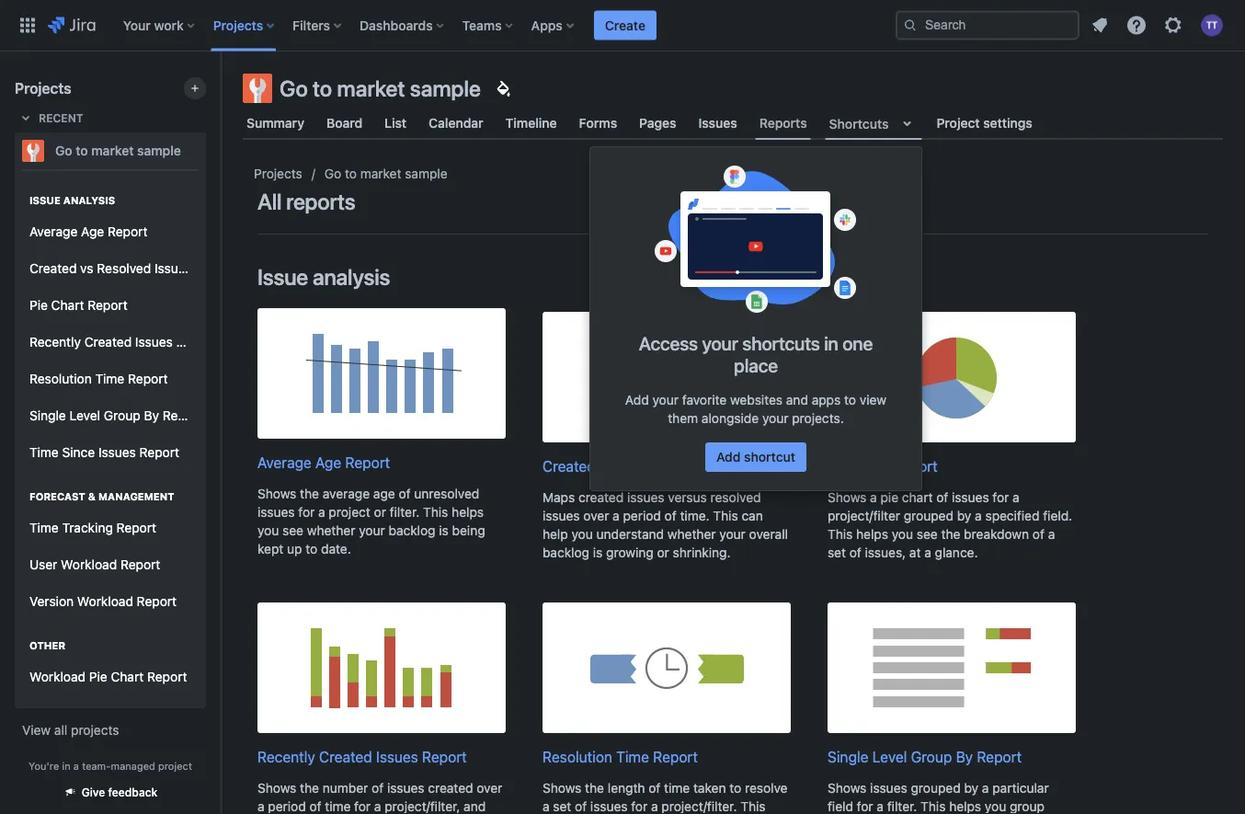 Task type: locate. For each thing, give the bounding box(es) containing it.
time
[[664, 780, 690, 796], [325, 799, 351, 814]]

to down recent on the left top of page
[[76, 143, 88, 158]]

tab list
[[232, 107, 1235, 140]]

1 horizontal spatial recently created issues report
[[258, 748, 467, 766]]

shows inside the shows the length of time taken to resolve a set of issues for a project/filter. thi
[[543, 780, 582, 796]]

vs
[[80, 261, 93, 276]]

shows the length of time taken to resolve a set of issues for a project/filter. thi
[[543, 780, 788, 814]]

you down 'particular'
[[985, 799, 1007, 814]]

you inside shows issues grouped by a particular field for a filter. this helps you grou
[[985, 799, 1007, 814]]

see inside shows the average age of unresolved issues for a project or filter. this helps you see whether your backlog is being kept up to date.
[[283, 523, 304, 538]]

for inside shows the average age of unresolved issues for a project or filter. this helps you see whether your backlog is being kept up to date.
[[298, 505, 315, 520]]

for inside shows a pie chart of issues for a project/filter grouped by a specified field. this helps you see the breakdown of a set of issues, at a glance.
[[993, 490, 1010, 505]]

the inside shows the number of issues created over a period of time for a project/filter, an
[[300, 780, 319, 796]]

issue down all
[[258, 264, 308, 290]]

projects up all
[[254, 166, 303, 181]]

sample down calendar link
[[405, 166, 448, 181]]

whether for report
[[307, 523, 356, 538]]

issue
[[29, 195, 61, 207], [258, 264, 308, 290]]

1 vertical spatial single
[[828, 748, 869, 766]]

created down vs. on the left bottom of page
[[579, 490, 624, 505]]

sample up calendar
[[410, 75, 481, 101]]

0 horizontal spatial average age report link
[[22, 213, 199, 250]]

resolution
[[29, 371, 92, 387], [543, 748, 613, 766]]

single up field
[[828, 748, 869, 766]]

one
[[843, 332, 873, 354]]

add inside add your favorite websites and apps to view them alongside your projects.
[[626, 392, 649, 408]]

period inside shows the number of issues created over a period of time for a project/filter, an
[[268, 799, 306, 814]]

your down websites
[[763, 411, 789, 426]]

created
[[579, 490, 624, 505], [428, 780, 473, 796]]

1 vertical spatial analysis
[[313, 264, 390, 290]]

shows a pie chart of issues for a project/filter grouped by a specified field. this helps you see the breakdown of a set of issues, at a glance.
[[828, 490, 1073, 560]]

by inside shows issues grouped by a particular field for a filter. this helps you grou
[[965, 780, 979, 796]]

average up up
[[258, 454, 312, 472]]

whether inside "maps created issues versus resolved issues over a period of time. this can help you understand whether your overall backlog is growing or shrinking."
[[668, 527, 716, 542]]

1 vertical spatial grouped
[[911, 780, 961, 796]]

time
[[95, 371, 124, 387], [29, 445, 59, 460], [29, 520, 59, 536], [617, 748, 650, 766]]

projects for projects dropdown button
[[213, 17, 263, 33]]

1 horizontal spatial add
[[717, 449, 741, 465]]

create
[[605, 17, 646, 33]]

for up the 'specified'
[[993, 490, 1010, 505]]

recently created issues report down created vs resolved issues report link on the left top of page
[[29, 335, 216, 350]]

recently created issues report link
[[22, 324, 216, 361], [258, 603, 506, 768]]

give feedback
[[82, 786, 158, 799]]

average age report up the 'vs'
[[29, 224, 148, 239]]

0 vertical spatial single level group by report link
[[22, 397, 203, 434]]

1 horizontal spatial filter.
[[888, 799, 918, 814]]

pie chart report up pie
[[828, 458, 938, 475]]

1 horizontal spatial single level group by report link
[[828, 603, 1077, 768]]

jira image
[[48, 14, 95, 36], [48, 14, 95, 36]]

projects up collapse recent projects image
[[15, 80, 71, 97]]

0 horizontal spatial resolved
[[97, 261, 151, 276]]

issue analysis up the 'vs'
[[29, 195, 115, 207]]

grouped left 'particular'
[[911, 780, 961, 796]]

grouped inside shows a pie chart of issues for a project/filter grouped by a specified field. this helps you see the breakdown of a set of issues, at a glance.
[[904, 508, 954, 523]]

workload
[[61, 557, 117, 572], [77, 594, 133, 609], [29, 669, 86, 685]]

resolved right vs. on the left bottom of page
[[623, 458, 683, 475]]

can
[[742, 508, 763, 523]]

glance.
[[935, 545, 979, 560]]

time down forecast
[[29, 520, 59, 536]]

your profile and settings image
[[1202, 14, 1224, 36]]

chart up view all projects link on the left of the page
[[111, 669, 144, 685]]

1 vertical spatial backlog
[[543, 545, 590, 560]]

shows for resolution
[[543, 780, 582, 796]]

1 horizontal spatial pie
[[89, 669, 107, 685]]

helps
[[452, 505, 484, 520], [857, 527, 889, 542], [950, 799, 982, 814]]

go to market sample link down 'list' link
[[325, 163, 448, 185]]

other
[[29, 640, 65, 652]]

0 vertical spatial recently created issues report link
[[22, 324, 216, 361]]

created vs resolved issues report
[[29, 261, 236, 276]]

1 vertical spatial is
[[593, 545, 603, 560]]

shows
[[258, 486, 297, 501], [828, 490, 867, 505], [258, 780, 297, 796], [543, 780, 582, 796], [828, 780, 867, 796]]

1 vertical spatial add
[[717, 449, 741, 465]]

grouped inside shows issues grouped by a particular field for a filter. this helps you grou
[[911, 780, 961, 796]]

0 vertical spatial go
[[280, 75, 308, 101]]

2 vertical spatial projects
[[254, 166, 303, 181]]

a
[[871, 490, 878, 505], [1013, 490, 1020, 505], [318, 505, 325, 520], [613, 508, 620, 523], [975, 508, 982, 523], [1049, 527, 1056, 542], [925, 545, 932, 560], [73, 760, 79, 772], [983, 780, 990, 796], [258, 799, 265, 814], [374, 799, 381, 814], [543, 799, 550, 814], [651, 799, 658, 814], [877, 799, 884, 814]]

issues
[[699, 115, 738, 131], [155, 261, 192, 276], [135, 335, 173, 350], [98, 445, 136, 460], [687, 458, 729, 475], [376, 748, 418, 766]]

1 vertical spatial created
[[428, 780, 473, 796]]

group
[[22, 169, 236, 707], [22, 175, 236, 477], [22, 471, 199, 626]]

breakdown
[[964, 527, 1030, 542]]

0 horizontal spatial project
[[158, 760, 192, 772]]

time up length
[[617, 748, 650, 766]]

group up shows issues grouped by a particular field for a filter. this helps you grou at bottom
[[911, 748, 953, 766]]

average age report up average
[[258, 454, 390, 472]]

your
[[702, 332, 739, 354], [653, 392, 679, 408], [763, 411, 789, 426], [359, 523, 385, 538], [720, 527, 746, 542]]

2 vertical spatial helps
[[950, 799, 982, 814]]

project
[[329, 505, 371, 520], [158, 760, 192, 772]]

give
[[82, 786, 105, 799]]

0 horizontal spatial average
[[29, 224, 78, 239]]

banner containing your work
[[0, 0, 1246, 52]]

single level group by report up time since issues report 'link'
[[29, 408, 203, 423]]

add inside button
[[717, 449, 741, 465]]

single level group by report link
[[22, 397, 203, 434], [828, 603, 1077, 768]]

go up summary
[[280, 75, 308, 101]]

2 horizontal spatial pie
[[828, 458, 849, 475]]

created up project/filter,
[[428, 780, 473, 796]]

add down alongside on the right of the page
[[717, 449, 741, 465]]

0 vertical spatial average age report link
[[22, 213, 199, 250]]

0 horizontal spatial time
[[325, 799, 351, 814]]

age up the 'vs'
[[81, 224, 104, 239]]

analysis up the 'vs'
[[63, 195, 115, 207]]

1 vertical spatial pie chart report
[[828, 458, 938, 475]]

1 horizontal spatial chart
[[111, 669, 144, 685]]

0 vertical spatial set
[[828, 545, 846, 560]]

for up up
[[298, 505, 315, 520]]

project down average
[[329, 505, 371, 520]]

or right growing
[[657, 545, 670, 560]]

maps
[[543, 490, 575, 505]]

0 horizontal spatial set
[[553, 799, 572, 814]]

shows inside shows the average age of unresolved issues for a project or filter. this helps you see whether your backlog is being kept up to date.
[[258, 486, 297, 501]]

1 horizontal spatial pie chart report link
[[828, 312, 1077, 477]]

1 horizontal spatial resolution time report
[[543, 748, 698, 766]]

1 horizontal spatial go
[[280, 75, 308, 101]]

0 vertical spatial is
[[439, 523, 449, 538]]

0 vertical spatial or
[[374, 505, 386, 520]]

summary
[[247, 115, 305, 131]]

issues down created vs resolved issues report
[[135, 335, 173, 350]]

grouped down "chart"
[[904, 508, 954, 523]]

by up shows issues grouped by a particular field for a filter. this helps you grou at bottom
[[956, 748, 974, 766]]

backlog inside shows the average age of unresolved issues for a project or filter. this helps you see whether your backlog is being kept up to date.
[[389, 523, 436, 538]]

0 horizontal spatial or
[[374, 505, 386, 520]]

workload down tracking
[[61, 557, 117, 572]]

2 vertical spatial pie
[[89, 669, 107, 685]]

by left 'particular'
[[965, 780, 979, 796]]

shows for single
[[828, 780, 867, 796]]

1 vertical spatial go
[[55, 143, 72, 158]]

grouped
[[904, 508, 954, 523], [911, 780, 961, 796]]

this inside "maps created issues versus resolved issues over a period of time. this can help you understand whether your overall backlog is growing or shrinking."
[[713, 508, 739, 523]]

0 vertical spatial resolution time report
[[29, 371, 168, 387]]

view
[[22, 723, 51, 738]]

0 vertical spatial average
[[29, 224, 78, 239]]

all
[[258, 189, 282, 214]]

0 vertical spatial age
[[81, 224, 104, 239]]

your work button
[[118, 11, 202, 40]]

resolution time report up length
[[543, 748, 698, 766]]

1 vertical spatial by
[[965, 780, 979, 796]]

0 vertical spatial by
[[958, 508, 972, 523]]

1 horizontal spatial over
[[584, 508, 609, 523]]

resolved
[[97, 261, 151, 276], [623, 458, 683, 475]]

0 vertical spatial average age report
[[29, 224, 148, 239]]

filter.
[[390, 505, 420, 520], [888, 799, 918, 814]]

helps inside shows issues grouped by a particular field for a filter. this helps you grou
[[950, 799, 982, 814]]

1 vertical spatial resolution time report
[[543, 748, 698, 766]]

shows left length
[[543, 780, 582, 796]]

calendar
[[429, 115, 484, 131]]

resolved for vs
[[97, 261, 151, 276]]

your inside shows the average age of unresolved issues for a project or filter. this helps you see whether your backlog is being kept up to date.
[[359, 523, 385, 538]]

1 horizontal spatial resolved
[[623, 458, 683, 475]]

to inside the shows the length of time taken to resolve a set of issues for a project/filter. thi
[[730, 780, 742, 796]]

the inside shows the average age of unresolved issues for a project or filter. this helps you see whether your backlog is being kept up to date.
[[300, 486, 319, 501]]

time down number
[[325, 799, 351, 814]]

see
[[283, 523, 304, 538], [917, 527, 938, 542]]

shows issues grouped by a particular field for a filter. this helps you grou
[[828, 780, 1049, 814]]

1 vertical spatial filter.
[[888, 799, 918, 814]]

1 horizontal spatial issue
[[258, 264, 308, 290]]

create button
[[594, 11, 657, 40]]

0 horizontal spatial pie chart report
[[29, 298, 128, 313]]

your down can
[[720, 527, 746, 542]]

issues inside shows issues grouped by a particular field for a filter. this helps you grou
[[871, 780, 908, 796]]

chart inside "link"
[[111, 669, 144, 685]]

by up breakdown
[[958, 508, 972, 523]]

1 horizontal spatial in
[[825, 332, 839, 354]]

user workload report
[[29, 557, 160, 572]]

shows inside shows issues grouped by a particular field for a filter. this helps you grou
[[828, 780, 867, 796]]

favorite
[[682, 392, 727, 408]]

a inside shows the average age of unresolved issues for a project or filter. this helps you see whether your backlog is being kept up to date.
[[318, 505, 325, 520]]

over for created vs. resolved issues report
[[584, 508, 609, 523]]

whether down time.
[[668, 527, 716, 542]]

issues inside the shows the length of time taken to resolve a set of issues for a project/filter. thi
[[591, 799, 628, 814]]

1 vertical spatial issue
[[258, 264, 308, 290]]

banner
[[0, 0, 1246, 52]]

resolution time report up time since issues report
[[29, 371, 168, 387]]

0 vertical spatial add
[[626, 392, 649, 408]]

0 vertical spatial analysis
[[63, 195, 115, 207]]

project/filter
[[828, 508, 901, 523]]

1 horizontal spatial issue analysis
[[258, 264, 390, 290]]

average up created vs resolved issues report link on the left top of page
[[29, 224, 78, 239]]

group up time since issues report 'link'
[[104, 408, 140, 423]]

created down created vs resolved issues report link on the left top of page
[[84, 335, 132, 350]]

teams button
[[457, 11, 520, 40]]

0 horizontal spatial average age report
[[29, 224, 148, 239]]

issues right since
[[98, 445, 136, 460]]

analysis down reports
[[313, 264, 390, 290]]

to right up
[[306, 541, 318, 557]]

taken
[[694, 780, 726, 796]]

appswitcher icon image
[[17, 14, 39, 36]]

0 vertical spatial level
[[69, 408, 100, 423]]

up
[[287, 541, 302, 557]]

pie
[[29, 298, 48, 313], [828, 458, 849, 475], [89, 669, 107, 685]]

1 horizontal spatial single level group by report
[[828, 748, 1022, 766]]

workload for user
[[61, 557, 117, 572]]

see inside shows a pie chart of issues for a project/filter grouped by a specified field. this helps you see the breakdown of a set of issues, at a glance.
[[917, 527, 938, 542]]

whether up date.
[[307, 523, 356, 538]]

work
[[154, 17, 184, 33]]

add for add your favorite websites and apps to view them alongside your projects.
[[626, 392, 649, 408]]

backlog inside "maps created issues versus resolved issues over a period of time. this can help you understand whether your overall backlog is growing or shrinking."
[[543, 545, 590, 560]]

go up reports
[[325, 166, 342, 181]]

time.
[[680, 508, 710, 523]]

project right managed at the bottom of the page
[[158, 760, 192, 772]]

resolution up length
[[543, 748, 613, 766]]

2 horizontal spatial helps
[[950, 799, 982, 814]]

1 vertical spatial go to market sample
[[55, 143, 181, 158]]

the for resolution time report
[[585, 780, 605, 796]]

over for recently created issues report
[[477, 780, 503, 796]]

backlog
[[389, 523, 436, 538], [543, 545, 590, 560]]

you inside shows the average age of unresolved issues for a project or filter. this helps you see whether your backlog is being kept up to date.
[[258, 523, 279, 538]]

and
[[787, 392, 809, 408]]

summary link
[[243, 107, 308, 140]]

to
[[313, 75, 332, 101], [76, 143, 88, 158], [345, 166, 357, 181], [845, 392, 857, 408], [306, 541, 318, 557], [730, 780, 742, 796]]

date.
[[321, 541, 351, 557]]

growing
[[606, 545, 654, 560]]

projects up sidebar navigation icon
[[213, 17, 263, 33]]

the inside the shows the length of time taken to resolve a set of issues for a project/filter. thi
[[585, 780, 605, 796]]

0 horizontal spatial recently created issues report
[[29, 335, 216, 350]]

of inside shows the average age of unresolved issues for a project or filter. this helps you see whether your backlog is being kept up to date.
[[399, 486, 411, 501]]

your down age
[[359, 523, 385, 538]]

filter. down age
[[390, 505, 420, 520]]

go to market sample up list on the top of page
[[280, 75, 481, 101]]

managed
[[111, 760, 155, 772]]

single level group by report up shows issues grouped by a particular field for a filter. this helps you grou at bottom
[[828, 748, 1022, 766]]

0 vertical spatial projects
[[213, 17, 263, 33]]

since
[[62, 445, 95, 460]]

see up up
[[283, 523, 304, 538]]

1 horizontal spatial helps
[[857, 527, 889, 542]]

1 vertical spatial helps
[[857, 527, 889, 542]]

1 horizontal spatial by
[[956, 748, 974, 766]]

issues inside shows the average age of unresolved issues for a project or filter. this helps you see whether your backlog is being kept up to date.
[[258, 505, 295, 520]]

0 vertical spatial grouped
[[904, 508, 954, 523]]

in left one
[[825, 332, 839, 354]]

for down number
[[354, 799, 371, 814]]

helps inside shows a pie chart of issues for a project/filter grouped by a specified field. this helps you see the breakdown of a set of issues, at a glance.
[[857, 527, 889, 542]]

0 horizontal spatial over
[[477, 780, 503, 796]]

analysis
[[63, 195, 115, 207], [313, 264, 390, 290]]

time left since
[[29, 445, 59, 460]]

you up at
[[892, 527, 914, 542]]

version workload report link
[[22, 583, 199, 620]]

shows inside shows the number of issues created over a period of time for a project/filter, an
[[258, 780, 297, 796]]

0 vertical spatial single level group by report
[[29, 408, 203, 423]]

over inside "maps created issues versus resolved issues over a period of time. this can help you understand whether your overall backlog is growing or shrinking."
[[584, 508, 609, 523]]

issues right the 'vs'
[[155, 261, 192, 276]]

you right the help
[[572, 527, 593, 542]]

the up glance.
[[942, 527, 961, 542]]

shows for average
[[258, 486, 297, 501]]

age up average
[[316, 454, 342, 472]]

report
[[108, 224, 148, 239], [196, 261, 236, 276], [88, 298, 128, 313], [176, 335, 216, 350], [128, 371, 168, 387], [163, 408, 203, 423], [140, 445, 179, 460], [345, 454, 390, 472], [733, 458, 778, 475], [893, 458, 938, 475], [117, 520, 156, 536], [120, 557, 160, 572], [137, 594, 177, 609], [147, 669, 187, 685], [422, 748, 467, 766], [653, 748, 698, 766], [977, 748, 1022, 766]]

average inside group
[[29, 224, 78, 239]]

issues inside shows a pie chart of issues for a project/filter grouped by a specified field. this helps you see the breakdown of a set of issues, at a glance.
[[952, 490, 990, 505]]

sidebar navigation image
[[201, 74, 241, 110]]

the left length
[[585, 780, 605, 796]]

1 horizontal spatial backlog
[[543, 545, 590, 560]]

of inside "maps created issues versus resolved issues over a period of time. this can help you understand whether your overall backlog is growing or shrinking."
[[665, 508, 677, 523]]

add to starred image
[[201, 140, 223, 162]]

recent
[[39, 111, 83, 124]]

0 horizontal spatial resolution
[[29, 371, 92, 387]]

resolution up since
[[29, 371, 92, 387]]

go to market sample down recent on the left top of page
[[55, 143, 181, 158]]

1 vertical spatial market
[[91, 143, 134, 158]]

shows up field
[[828, 780, 867, 796]]

shortcuts
[[743, 332, 820, 354]]

for right field
[[857, 799, 874, 814]]

time inside shows the number of issues created over a period of time for a project/filter, an
[[325, 799, 351, 814]]

issue down recent on the left top of page
[[29, 195, 61, 207]]

resolved right the 'vs'
[[97, 261, 151, 276]]

0 vertical spatial created
[[579, 490, 624, 505]]

single up since
[[29, 408, 66, 423]]

version workload report
[[29, 594, 177, 609]]

1 horizontal spatial time
[[664, 780, 690, 796]]

shows up the kept
[[258, 486, 297, 501]]

add for add shortcut
[[717, 449, 741, 465]]

over inside shows the number of issues created over a period of time for a project/filter, an
[[477, 780, 503, 796]]

notifications image
[[1089, 14, 1111, 36]]

is left growing
[[593, 545, 603, 560]]

help image
[[1126, 14, 1148, 36]]

1 horizontal spatial average age report
[[258, 454, 390, 472]]

go to market sample
[[280, 75, 481, 101], [55, 143, 181, 158], [325, 166, 448, 181]]

whether inside shows the average age of unresolved issues for a project or filter. this helps you see whether your backlog is being kept up to date.
[[307, 523, 356, 538]]

add
[[626, 392, 649, 408], [717, 449, 741, 465]]

for down length
[[631, 799, 648, 814]]

them
[[668, 411, 698, 426]]

0 horizontal spatial by
[[144, 408, 159, 423]]

backlog down age
[[389, 523, 436, 538]]

the left number
[[300, 780, 319, 796]]

0 horizontal spatial go
[[55, 143, 72, 158]]

length
[[608, 780, 645, 796]]

0 vertical spatial group
[[104, 408, 140, 423]]

time up project/filter.
[[664, 780, 690, 796]]

average
[[29, 224, 78, 239], [258, 454, 312, 472]]

to left "view"
[[845, 392, 857, 408]]

to inside add your favorite websites and apps to view them alongside your projects.
[[845, 392, 857, 408]]

1 horizontal spatial average
[[258, 454, 312, 472]]

is left being on the left of page
[[439, 523, 449, 538]]

you up the kept
[[258, 523, 279, 538]]

0 vertical spatial in
[[825, 332, 839, 354]]

board link
[[323, 107, 366, 140]]

shows inside shows a pie chart of issues for a project/filter grouped by a specified field. this helps you see the breakdown of a set of issues, at a glance.
[[828, 490, 867, 505]]

0 horizontal spatial age
[[81, 224, 104, 239]]

go down recent on the left top of page
[[55, 143, 72, 158]]

create project image
[[188, 81, 202, 96]]

chart down the 'vs'
[[51, 298, 84, 313]]

single level group by report
[[29, 408, 203, 423], [828, 748, 1022, 766]]

is inside "maps created issues versus resolved issues over a period of time. this can help you understand whether your overall backlog is growing or shrinking."
[[593, 545, 603, 560]]

workload inside "link"
[[29, 669, 86, 685]]

project settings link
[[933, 107, 1037, 140]]

3 group from the top
[[22, 471, 199, 626]]

the left average
[[300, 486, 319, 501]]

0 horizontal spatial issue analysis
[[29, 195, 115, 207]]

pie chart report
[[29, 298, 128, 313], [828, 458, 938, 475]]

or down age
[[374, 505, 386, 520]]

issue analysis down reports
[[258, 264, 390, 290]]

whether for resolved
[[668, 527, 716, 542]]

shows left number
[[258, 780, 297, 796]]

add down access
[[626, 392, 649, 408]]

2 vertical spatial workload
[[29, 669, 86, 685]]

1 vertical spatial group
[[911, 748, 953, 766]]

sample left add to starred icon
[[137, 143, 181, 158]]

place
[[734, 354, 778, 376]]

0 vertical spatial project
[[329, 505, 371, 520]]

0 horizontal spatial issue
[[29, 195, 61, 207]]

this inside shows a pie chart of issues for a project/filter grouped by a specified field. this helps you see the breakdown of a set of issues, at a glance.
[[828, 527, 853, 542]]

1 horizontal spatial or
[[657, 545, 670, 560]]

chart
[[51, 298, 84, 313], [852, 458, 889, 475], [111, 669, 144, 685]]

0 horizontal spatial helps
[[452, 505, 484, 520]]

workload pie chart report group
[[22, 620, 199, 701]]

view all projects link
[[15, 714, 206, 747]]

0 horizontal spatial see
[[283, 523, 304, 538]]

pages link
[[636, 107, 680, 140]]

1 horizontal spatial average age report link
[[258, 308, 506, 474]]

projects inside dropdown button
[[213, 17, 263, 33]]

period inside "maps created issues versus resolved issues over a period of time. this can help you understand whether your overall backlog is growing or shrinking."
[[623, 508, 661, 523]]



Task type: vqa. For each thing, say whether or not it's contained in the screenshot.
"see" within the at the top of the page, so teammates can see your progress at a glance.
no



Task type: describe. For each thing, give the bounding box(es) containing it.
the inside shows a pie chart of issues for a project/filter grouped by a specified field. this helps you see the breakdown of a set of issues, at a glance.
[[942, 527, 961, 542]]

you inside shows a pie chart of issues for a project/filter grouped by a specified field. this helps you see the breakdown of a set of issues, at a glance.
[[892, 527, 914, 542]]

issues right pages
[[699, 115, 738, 131]]

this inside shows issues grouped by a particular field for a filter. this helps you grou
[[921, 799, 946, 814]]

issues up versus on the bottom
[[687, 458, 729, 475]]

time up time since issues report 'link'
[[95, 371, 124, 387]]

is inside shows the average age of unresolved issues for a project or filter. this helps you see whether your backlog is being kept up to date.
[[439, 523, 449, 538]]

created left the 'vs'
[[29, 261, 77, 276]]

shrinking.
[[673, 545, 731, 560]]

pie inside "link"
[[89, 669, 107, 685]]

all reports
[[258, 189, 356, 214]]

to up reports
[[345, 166, 357, 181]]

1 horizontal spatial recently
[[258, 748, 315, 766]]

set inside shows a pie chart of issues for a project/filter grouped by a specified field. this helps you see the breakdown of a set of issues, at a glance.
[[828, 545, 846, 560]]

created vs. resolved issues report
[[543, 458, 778, 475]]

tab list containing reports
[[232, 107, 1235, 140]]

you're in a team-managed project
[[29, 760, 192, 772]]

projects
[[71, 723, 119, 738]]

age
[[373, 486, 395, 501]]

versus
[[668, 490, 707, 505]]

your inside access your shortcuts in one place
[[702, 332, 739, 354]]

apps button
[[526, 11, 581, 40]]

your inside "maps created issues versus resolved issues over a period of time. this can help you understand whether your overall backlog is growing or shrinking."
[[720, 527, 746, 542]]

1 vertical spatial resolution
[[543, 748, 613, 766]]

issues inside 'link'
[[98, 445, 136, 460]]

kept
[[258, 541, 284, 557]]

1 vertical spatial by
[[956, 748, 974, 766]]

helps inside shows the average age of unresolved issues for a project or filter. this helps you see whether your backlog is being kept up to date.
[[452, 505, 484, 520]]

0 vertical spatial go to market sample
[[280, 75, 481, 101]]

0 vertical spatial resolution time report link
[[22, 361, 199, 397]]

filter. inside shows issues grouped by a particular field for a filter. this helps you grou
[[888, 799, 918, 814]]

average
[[323, 486, 370, 501]]

settings image
[[1163, 14, 1185, 36]]

field
[[828, 799, 854, 814]]

project settings
[[937, 115, 1033, 131]]

tracking
[[62, 520, 113, 536]]

0 horizontal spatial single level group by report link
[[22, 397, 203, 434]]

1 group from the top
[[22, 169, 236, 707]]

2 vertical spatial go to market sample
[[325, 166, 448, 181]]

0 horizontal spatial pie chart report link
[[22, 287, 199, 324]]

time inside 'link'
[[29, 445, 59, 460]]

project/filter,
[[385, 799, 460, 814]]

0 vertical spatial issue
[[29, 195, 61, 207]]

shortcut
[[744, 449, 796, 465]]

shows for pie
[[828, 490, 867, 505]]

1 vertical spatial pie
[[828, 458, 849, 475]]

report inside "link"
[[147, 669, 187, 685]]

or inside "maps created issues versus resolved issues over a period of time. this can help you understand whether your overall backlog is growing or shrinking."
[[657, 545, 670, 560]]

for inside shows issues grouped by a particular field for a filter. this helps you grou
[[857, 799, 874, 814]]

1 horizontal spatial level
[[873, 748, 908, 766]]

1 vertical spatial age
[[316, 454, 342, 472]]

apps
[[532, 17, 563, 33]]

team-
[[82, 760, 111, 772]]

1 vertical spatial recently created issues report link
[[258, 603, 506, 768]]

shows for recently
[[258, 780, 297, 796]]

a inside "maps created issues versus resolved issues over a period of time. this can help you understand whether your overall backlog is growing or shrinking."
[[613, 508, 620, 523]]

forms
[[579, 115, 618, 131]]

set inside the shows the length of time taken to resolve a set of issues for a project/filter. thi
[[553, 799, 572, 814]]

1 vertical spatial resolution time report link
[[543, 603, 791, 768]]

time tracking report
[[29, 520, 156, 536]]

0 horizontal spatial analysis
[[63, 195, 115, 207]]

created up number
[[319, 748, 372, 766]]

0 vertical spatial by
[[144, 408, 159, 423]]

your up them
[[653, 392, 679, 408]]

resolved
[[711, 490, 761, 505]]

2 horizontal spatial chart
[[852, 458, 889, 475]]

0 horizontal spatial recently created issues report link
[[22, 324, 216, 361]]

period for created
[[268, 799, 306, 814]]

created up maps in the bottom of the page
[[543, 458, 596, 475]]

feedback
[[108, 786, 158, 799]]

timeline link
[[502, 107, 561, 140]]

filter. inside shows the average age of unresolved issues for a project or filter. this helps you see whether your backlog is being kept up to date.
[[390, 505, 420, 520]]

shows the number of issues created over a period of time for a project/filter, an
[[258, 780, 503, 814]]

search image
[[904, 18, 918, 33]]

pie
[[881, 490, 899, 505]]

timeline
[[506, 115, 557, 131]]

field.
[[1044, 508, 1073, 523]]

resolved for vs.
[[623, 458, 683, 475]]

1 vertical spatial issue analysis
[[258, 264, 390, 290]]

to inside shows the average age of unresolved issues for a project or filter. this helps you see whether your backlog is being kept up to date.
[[306, 541, 318, 557]]

0 horizontal spatial go to market sample link
[[15, 132, 199, 169]]

by inside shows a pie chart of issues for a project/filter grouped by a specified field. this helps you see the breakdown of a set of issues, at a glance.
[[958, 508, 972, 523]]

workload for version
[[77, 594, 133, 609]]

view all projects
[[22, 723, 119, 738]]

project inside shows the average age of unresolved issues for a project or filter. this helps you see whether your backlog is being kept up to date.
[[329, 505, 371, 520]]

1 vertical spatial single level group by report link
[[828, 603, 1077, 768]]

0 vertical spatial pie chart report
[[29, 298, 128, 313]]

understand
[[597, 527, 664, 542]]

0 vertical spatial market
[[337, 75, 405, 101]]

being
[[452, 523, 485, 538]]

particular
[[993, 780, 1049, 796]]

0 vertical spatial recently created issues report
[[29, 335, 216, 350]]

list
[[385, 115, 407, 131]]

1 vertical spatial projects
[[15, 80, 71, 97]]

project/filter.
[[662, 799, 737, 814]]

projects link
[[254, 163, 303, 185]]

vs.
[[600, 458, 619, 475]]

user
[[29, 557, 57, 572]]

projects button
[[208, 11, 282, 40]]

2 vertical spatial go
[[325, 166, 342, 181]]

add shortcut button
[[706, 443, 807, 472]]

the for average age report
[[300, 486, 319, 501]]

shortcuts button
[[826, 107, 922, 140]]

filters
[[293, 17, 330, 33]]

set background color image
[[492, 77, 514, 99]]

0 horizontal spatial group
[[104, 408, 140, 423]]

2 vertical spatial sample
[[405, 166, 448, 181]]

access
[[639, 332, 698, 354]]

time inside the shows the length of time taken to resolve a set of issues for a project/filter. thi
[[664, 780, 690, 796]]

settings
[[984, 115, 1033, 131]]

time since issues report
[[29, 445, 179, 460]]

workload pie chart report
[[29, 669, 187, 685]]

give feedback button
[[52, 777, 169, 807]]

dashboards button
[[354, 11, 451, 40]]

0 horizontal spatial level
[[69, 408, 100, 423]]

projects.
[[792, 411, 844, 426]]

maps created issues versus resolved issues over a period of time. this can help you understand whether your overall backlog is growing or shrinking.
[[543, 490, 789, 560]]

in inside access your shortcuts in one place
[[825, 332, 839, 354]]

period for vs.
[[623, 508, 661, 523]]

1 horizontal spatial analysis
[[313, 264, 390, 290]]

projects for 'projects' link at the left of the page
[[254, 166, 303, 181]]

number
[[323, 780, 368, 796]]

report inside 'link'
[[140, 445, 179, 460]]

1 vertical spatial in
[[62, 760, 71, 772]]

to up the board
[[313, 75, 332, 101]]

shows the average age of unresolved issues for a project or filter. this helps you see whether your backlog is being kept up to date.
[[258, 486, 485, 557]]

project
[[937, 115, 980, 131]]

management
[[98, 491, 174, 503]]

primary element
[[11, 0, 896, 51]]

resolve
[[745, 780, 788, 796]]

0 vertical spatial issue analysis
[[29, 195, 115, 207]]

calendar link
[[425, 107, 487, 140]]

1 vertical spatial sample
[[137, 143, 181, 158]]

1 vertical spatial average age report link
[[258, 308, 506, 474]]

dashboards
[[360, 17, 433, 33]]

created vs resolved issues report link
[[22, 250, 236, 287]]

this inside shows the average age of unresolved issues for a project or filter. this helps you see whether your backlog is being kept up to date.
[[423, 505, 448, 520]]

alongside
[[702, 411, 759, 426]]

1 vertical spatial recently created issues report
[[258, 748, 467, 766]]

you inside "maps created issues versus resolved issues over a period of time. this can help you understand whether your overall backlog is growing or shrinking."
[[572, 527, 593, 542]]

reports
[[760, 115, 808, 131]]

0 vertical spatial pie
[[29, 298, 48, 313]]

1 vertical spatial project
[[158, 760, 192, 772]]

group containing time tracking report
[[22, 471, 199, 626]]

forms link
[[576, 107, 621, 140]]

collapse recent projects image
[[15, 107, 37, 129]]

issues inside shows the number of issues created over a period of time for a project/filter, an
[[387, 780, 425, 796]]

pages
[[640, 115, 677, 131]]

0 vertical spatial sample
[[410, 75, 481, 101]]

1 vertical spatial average age report
[[258, 454, 390, 472]]

reports
[[286, 189, 356, 214]]

1 horizontal spatial pie chart report
[[828, 458, 938, 475]]

for inside the shows the length of time taken to resolve a set of issues for a project/filter. thi
[[631, 799, 648, 814]]

0 horizontal spatial single
[[29, 408, 66, 423]]

0 horizontal spatial chart
[[51, 298, 84, 313]]

websites
[[731, 392, 783, 408]]

you're
[[29, 760, 59, 772]]

at
[[910, 545, 921, 560]]

issues link
[[695, 107, 741, 140]]

2 group from the top
[[22, 175, 236, 477]]

your
[[123, 17, 151, 33]]

Search field
[[896, 11, 1080, 40]]

access your shortcuts in one place
[[639, 332, 873, 376]]

board
[[327, 115, 363, 131]]

the for recently created issues report
[[300, 780, 319, 796]]

your work
[[123, 17, 184, 33]]

1 horizontal spatial go to market sample link
[[325, 163, 448, 185]]

specified
[[986, 508, 1040, 523]]

created inside "maps created issues versus resolved issues over a period of time. this can help you understand whether your overall backlog is growing or shrinking."
[[579, 490, 624, 505]]

or inside shows the average age of unresolved issues for a project or filter. this helps you see whether your backlog is being kept up to date.
[[374, 505, 386, 520]]

version
[[29, 594, 74, 609]]

issues up shows the number of issues created over a period of time for a project/filter, an
[[376, 748, 418, 766]]

workload pie chart report link
[[22, 659, 199, 696]]

2 vertical spatial market
[[360, 166, 402, 181]]

created inside shows the number of issues created over a period of time for a project/filter, an
[[428, 780, 473, 796]]

shortcuts
[[830, 116, 889, 131]]

for inside shows the number of issues created over a period of time for a project/filter, an
[[354, 799, 371, 814]]

0 vertical spatial recently
[[29, 335, 81, 350]]

1 horizontal spatial single
[[828, 748, 869, 766]]

created vs. resolved issues report link
[[543, 312, 791, 477]]



